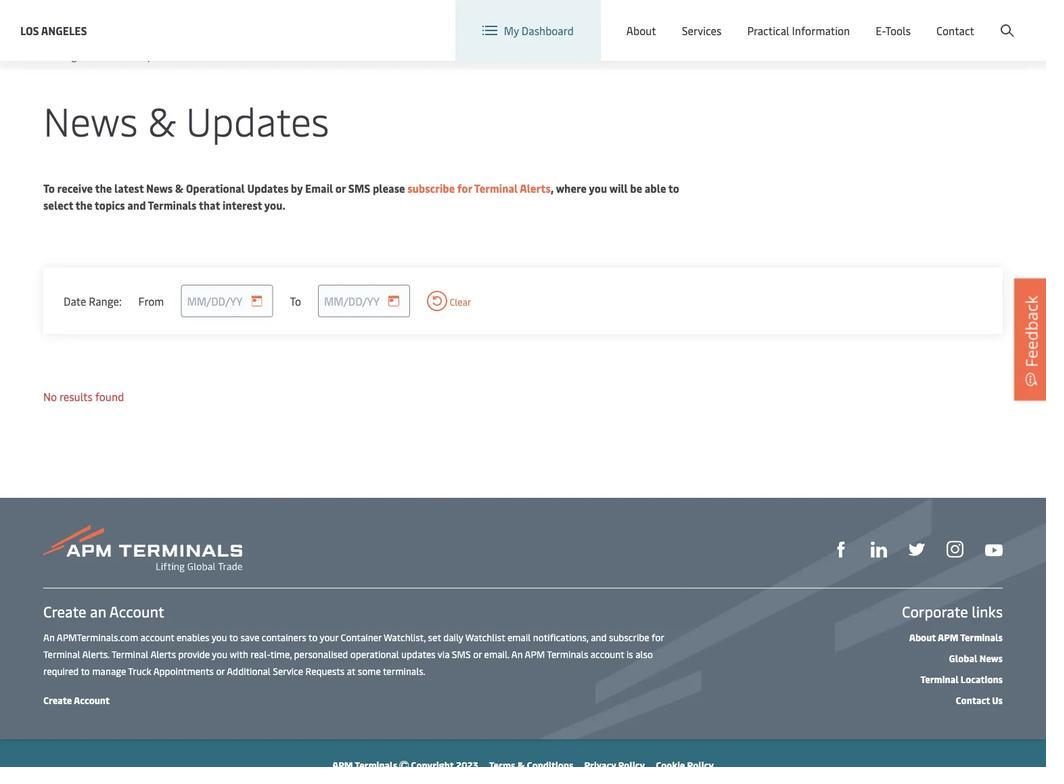 Task type: describe. For each thing, give the bounding box(es) containing it.
1 horizontal spatial the
[[95, 181, 112, 196]]

/
[[940, 13, 945, 27]]

no results found
[[43, 390, 124, 404]]

linkedin image
[[872, 542, 888, 558]]

terminal up the required
[[43, 648, 80, 661]]

2 horizontal spatial or
[[474, 648, 482, 661]]

about apm terminals link
[[910, 631, 1004, 644]]

notifications,
[[533, 631, 589, 644]]

feedback button
[[1015, 279, 1047, 401]]

about apm terminals
[[910, 631, 1004, 644]]

shape link
[[834, 540, 850, 558]]

requests
[[306, 665, 345, 678]]

an
[[90, 602, 106, 622]]

required
[[43, 665, 79, 678]]

my dashboard
[[504, 23, 574, 38]]

0 vertical spatial los angeles link
[[20, 22, 87, 39]]

practical
[[748, 23, 790, 38]]

container
[[341, 631, 382, 644]]

switch location button
[[644, 12, 742, 27]]

los angeles > news & updates
[[43, 50, 176, 63]]

0 vertical spatial updates
[[141, 50, 176, 63]]

0 vertical spatial account
[[141, 631, 174, 644]]

services
[[682, 23, 722, 38]]

enables
[[177, 631, 210, 644]]

0 vertical spatial account
[[981, 13, 1021, 27]]

news up locations
[[980, 652, 1004, 665]]

save
[[241, 631, 260, 644]]

terminal up truck on the left bottom of the page
[[112, 648, 149, 661]]

be
[[631, 181, 643, 196]]

contact for contact
[[937, 23, 975, 38]]

1 vertical spatial terminals
[[961, 631, 1004, 644]]

angeles for los angeles
[[41, 23, 87, 38]]

e-tools
[[876, 23, 912, 38]]

0 vertical spatial subscribe
[[408, 181, 455, 196]]

date range:
[[64, 294, 122, 308]]

provide
[[178, 648, 210, 661]]

terminal left ,
[[475, 181, 518, 196]]

news down >
[[43, 93, 138, 146]]

To text field
[[318, 285, 410, 318]]

us
[[993, 694, 1004, 707]]

to left your at the bottom of page
[[309, 631, 318, 644]]

you tube link
[[986, 541, 1004, 558]]

youtube image
[[986, 545, 1004, 557]]

able
[[645, 181, 667, 196]]

to for to
[[290, 294, 301, 308]]

, where you will be able to select the topics and terminals that interest you.
[[43, 181, 680, 213]]

containers
[[262, 631, 307, 644]]

create account
[[43, 694, 110, 707]]

create account link
[[43, 694, 110, 707]]

1 vertical spatial los angeles link
[[43, 50, 94, 63]]

login
[[912, 13, 938, 27]]

0 vertical spatial for
[[458, 181, 473, 196]]

service
[[273, 665, 303, 678]]

receive
[[57, 181, 93, 196]]

additional
[[227, 665, 271, 678]]

apm inside an apmterminals.com account enables you to save containers to your container watchlist, set daily watchlist email notifications, and subscribe for terminal alerts. terminal alerts provide you with real-time, personalised operational updates via sms or email. an apm terminals account is also required to manage truck appointments or additional service requests at some terminals.
[[525, 648, 545, 661]]

the inside , where you will be able to select the topics and terminals that interest you.
[[75, 198, 92, 213]]

news right 'latest'
[[146, 181, 173, 196]]

apmterminals.com
[[57, 631, 138, 644]]

news & updates
[[43, 93, 330, 146]]

>
[[99, 50, 104, 63]]

global news
[[950, 652, 1004, 665]]

with
[[230, 648, 248, 661]]

linkedin__x28_alt_x29__3_ link
[[872, 540, 888, 558]]

e-
[[876, 23, 886, 38]]

no
[[43, 390, 57, 404]]

about for about apm terminals
[[910, 631, 937, 644]]

watchlist,
[[384, 631, 426, 644]]

1 vertical spatial updates
[[186, 93, 330, 146]]

to for to receive the latest news & operational updates by email or sms please subscribe for terminal alerts
[[43, 181, 55, 196]]

e-tools button
[[876, 0, 912, 61]]

latest
[[114, 181, 144, 196]]

1 horizontal spatial alerts
[[520, 181, 551, 196]]

2 vertical spatial account
[[74, 694, 110, 707]]

to inside , where you will be able to select the topics and terminals that interest you.
[[669, 181, 680, 196]]

switch
[[666, 13, 698, 27]]

watchlist
[[466, 631, 506, 644]]

truck
[[128, 665, 151, 678]]

2 vertical spatial you
[[212, 648, 228, 661]]

found
[[95, 390, 124, 404]]

0 vertical spatial sms
[[349, 181, 371, 196]]

email.
[[485, 648, 510, 661]]

daily
[[444, 631, 464, 644]]

topics
[[95, 198, 125, 213]]

1 vertical spatial you
[[212, 631, 227, 644]]

where
[[556, 181, 587, 196]]

global for global news
[[950, 652, 978, 665]]

you.
[[264, 198, 286, 213]]

my dashboard button
[[483, 0, 574, 61]]

terminal locations link
[[921, 673, 1004, 686]]

From text field
[[181, 285, 273, 318]]

set
[[428, 631, 441, 644]]

instagram link
[[947, 540, 964, 558]]

1 horizontal spatial or
[[336, 181, 346, 196]]

clear button
[[427, 291, 472, 312]]

login / create account
[[912, 13, 1021, 27]]

Page number field
[[940, 450, 962, 471]]

1 horizontal spatial account
[[591, 648, 625, 661]]

corporate links
[[903, 602, 1004, 622]]

instagram image
[[947, 542, 964, 558]]

location
[[701, 13, 742, 27]]

you inside , where you will be able to select the topics and terminals that interest you.
[[589, 181, 608, 196]]

0 vertical spatial an
[[43, 631, 55, 644]]

also
[[636, 648, 653, 661]]

date
[[64, 294, 86, 308]]

and inside an apmterminals.com account enables you to save containers to your container watchlist, set daily watchlist email notifications, and subscribe for terminal alerts. terminal alerts provide you with real-time, personalised operational updates via sms or email. an apm terminals account is also required to manage truck appointments or additional service requests at some terminals.
[[591, 631, 607, 644]]

corporate
[[903, 602, 969, 622]]

feedback
[[1021, 296, 1043, 368]]

1 vertical spatial &
[[148, 93, 176, 146]]



Task type: locate. For each thing, give the bounding box(es) containing it.
alerts left where
[[520, 181, 551, 196]]

los angeles link up los angeles > news & updates
[[20, 22, 87, 39]]

los angeles link down los angeles on the top left of the page
[[43, 50, 94, 63]]

to down alerts.
[[81, 665, 90, 678]]

apm down corporate links on the right bottom of the page
[[939, 631, 959, 644]]

and
[[127, 198, 146, 213], [591, 631, 607, 644]]

angeles left >
[[60, 50, 94, 63]]

0 horizontal spatial for
[[458, 181, 473, 196]]

2 vertical spatial terminals
[[547, 648, 589, 661]]

some
[[358, 665, 381, 678]]

1 vertical spatial contact
[[957, 694, 991, 707]]

los
[[20, 23, 39, 38], [43, 50, 58, 63]]

account right the contact popup button
[[981, 13, 1021, 27]]

by
[[291, 181, 303, 196]]

terminal
[[475, 181, 518, 196], [43, 648, 80, 661], [112, 648, 149, 661], [921, 673, 959, 686]]

to right able
[[669, 181, 680, 196]]

1 vertical spatial about
[[910, 631, 937, 644]]

my
[[504, 23, 519, 38]]

range:
[[89, 294, 122, 308]]

terminals left 'that'
[[148, 198, 197, 213]]

clear
[[448, 296, 472, 308]]

personalised
[[294, 648, 348, 661]]

terminals up global news link
[[961, 631, 1004, 644]]

create for create account
[[43, 694, 72, 707]]

0 horizontal spatial about
[[627, 23, 657, 38]]

sms left please
[[349, 181, 371, 196]]

results
[[60, 390, 93, 404]]

tools
[[886, 23, 912, 38]]

contact for contact us
[[957, 694, 991, 707]]

an apmterminals.com account enables you to save containers to your container watchlist, set daily watchlist email notifications, and subscribe for terminal alerts. terminal alerts provide you with real-time, personalised operational updates via sms or email. an apm terminals account is also required to manage truck appointments or additional service requests at some terminals.
[[43, 631, 665, 678]]

0 horizontal spatial and
[[127, 198, 146, 213]]

you right enables
[[212, 631, 227, 644]]

0 horizontal spatial the
[[75, 198, 92, 213]]

account left is
[[591, 648, 625, 661]]

is
[[627, 648, 634, 661]]

global
[[786, 13, 817, 27], [950, 652, 978, 665]]

los angeles
[[20, 23, 87, 38]]

select
[[43, 198, 73, 213]]

you left will
[[589, 181, 608, 196]]

create for create an account
[[43, 602, 86, 622]]

0 vertical spatial los
[[20, 23, 39, 38]]

global inside global menu button
[[786, 13, 817, 27]]

0 horizontal spatial los
[[20, 23, 39, 38]]

alerts.
[[82, 648, 110, 661]]

0 vertical spatial contact
[[937, 23, 975, 38]]

at
[[347, 665, 356, 678]]

1 horizontal spatial subscribe
[[609, 631, 650, 644]]

terminals.
[[383, 665, 426, 678]]

0 horizontal spatial subscribe
[[408, 181, 455, 196]]

2 vertical spatial updates
[[247, 181, 289, 196]]

0 vertical spatial or
[[336, 181, 346, 196]]

sms right via
[[452, 648, 471, 661]]

0 vertical spatial the
[[95, 181, 112, 196]]

interest
[[223, 198, 262, 213]]

sms inside an apmterminals.com account enables you to save containers to your container watchlist, set daily watchlist email notifications, and subscribe for terminal alerts. terminal alerts provide you with real-time, personalised operational updates via sms or email. an apm terminals account is also required to manage truck appointments or additional service requests at some terminals.
[[452, 648, 471, 661]]

0 vertical spatial apm
[[939, 631, 959, 644]]

practical information button
[[748, 0, 851, 61]]

or left 'additional'
[[216, 665, 225, 678]]

1 vertical spatial account
[[110, 602, 164, 622]]

1 vertical spatial create
[[43, 602, 86, 622]]

subscribe
[[408, 181, 455, 196], [609, 631, 650, 644]]

1 vertical spatial apm
[[525, 648, 545, 661]]

&
[[132, 50, 139, 63], [148, 93, 176, 146], [175, 181, 184, 196]]

0 horizontal spatial apm
[[525, 648, 545, 661]]

global news link
[[950, 652, 1004, 665]]

apmt footer logo image
[[43, 526, 242, 573]]

0 vertical spatial angeles
[[41, 23, 87, 38]]

1 horizontal spatial about
[[910, 631, 937, 644]]

0 horizontal spatial or
[[216, 665, 225, 678]]

1 vertical spatial alerts
[[151, 648, 176, 661]]

twitter image
[[909, 542, 926, 558]]

account
[[141, 631, 174, 644], [591, 648, 625, 661]]

alerts up the appointments
[[151, 648, 176, 661]]

0 vertical spatial alerts
[[520, 181, 551, 196]]

alerts inside an apmterminals.com account enables you to save containers to your container watchlist, set daily watchlist email notifications, and subscribe for terminal alerts. terminal alerts provide you with real-time, personalised operational updates via sms or email. an apm terminals account is also required to manage truck appointments or additional service requests at some terminals.
[[151, 648, 176, 661]]

1 horizontal spatial global
[[950, 652, 978, 665]]

1 horizontal spatial and
[[591, 631, 607, 644]]

2 vertical spatial or
[[216, 665, 225, 678]]

1 vertical spatial global
[[950, 652, 978, 665]]

0 horizontal spatial terminals
[[148, 198, 197, 213]]

the
[[95, 181, 112, 196], [75, 198, 92, 213]]

0 horizontal spatial an
[[43, 631, 55, 644]]

subscribe right please
[[408, 181, 455, 196]]

1 vertical spatial the
[[75, 198, 92, 213]]

about down corporate
[[910, 631, 937, 644]]

login / create account link
[[887, 0, 1021, 40]]

and right notifications,
[[591, 631, 607, 644]]

los angeles link
[[20, 22, 87, 39], [43, 50, 94, 63]]

an up the required
[[43, 631, 55, 644]]

1 horizontal spatial los
[[43, 50, 58, 63]]

or right email
[[336, 181, 346, 196]]

links
[[973, 602, 1004, 622]]

for
[[458, 181, 473, 196], [652, 631, 665, 644]]

services button
[[682, 0, 722, 61]]

1 horizontal spatial to
[[290, 294, 301, 308]]

los for los angeles
[[20, 23, 39, 38]]

1 vertical spatial and
[[591, 631, 607, 644]]

0 vertical spatial &
[[132, 50, 139, 63]]

0 vertical spatial about
[[627, 23, 657, 38]]

0 horizontal spatial to
[[43, 181, 55, 196]]

1 vertical spatial subscribe
[[609, 631, 650, 644]]

alerts
[[520, 181, 551, 196], [151, 648, 176, 661]]

1 vertical spatial sms
[[452, 648, 471, 661]]

1 vertical spatial account
[[591, 648, 625, 661]]

terminals down notifications,
[[547, 648, 589, 661]]

,
[[551, 181, 554, 196]]

to
[[669, 181, 680, 196], [229, 631, 238, 644], [309, 631, 318, 644], [81, 665, 90, 678]]

global menu button
[[756, 0, 861, 40]]

0 vertical spatial and
[[127, 198, 146, 213]]

1 horizontal spatial sms
[[452, 648, 471, 661]]

sms
[[349, 181, 371, 196], [452, 648, 471, 661]]

0 horizontal spatial sms
[[349, 181, 371, 196]]

for inside an apmterminals.com account enables you to save containers to your container watchlist, set daily watchlist email notifications, and subscribe for terminal alerts. terminal alerts provide you with real-time, personalised operational updates via sms or email. an apm terminals account is also required to manage truck appointments or additional service requests at some terminals.
[[652, 631, 665, 644]]

will
[[610, 181, 628, 196]]

terminals inside , where you will be able to select the topics and terminals that interest you.
[[148, 198, 197, 213]]

account right an
[[110, 602, 164, 622]]

operational
[[351, 648, 399, 661]]

subscribe inside an apmterminals.com account enables you to save containers to your container watchlist, set daily watchlist email notifications, and subscribe for terminal alerts. terminal alerts provide you with real-time, personalised operational updates via sms or email. an apm terminals account is also required to manage truck appointments or additional service requests at some terminals.
[[609, 631, 650, 644]]

an down email
[[512, 648, 523, 661]]

apm down email
[[525, 648, 545, 661]]

updates
[[402, 648, 436, 661]]

the down receive
[[75, 198, 92, 213]]

or
[[336, 181, 346, 196], [474, 648, 482, 661], [216, 665, 225, 678]]

appointments
[[153, 665, 214, 678]]

subscribe for terminal alerts link
[[408, 181, 551, 196]]

contact us
[[957, 694, 1004, 707]]

manage
[[92, 665, 126, 678]]

1 horizontal spatial for
[[652, 631, 665, 644]]

global for global menu
[[786, 13, 817, 27]]

about for about
[[627, 23, 657, 38]]

terminals inside an apmterminals.com account enables you to save containers to your container watchlist, set daily watchlist email notifications, and subscribe for terminal alerts. terminal alerts provide you with real-time, personalised operational updates via sms or email. an apm terminals account is also required to manage truck appointments or additional service requests at some terminals.
[[547, 648, 589, 661]]

terminal locations
[[921, 673, 1004, 686]]

time,
[[271, 648, 292, 661]]

and inside , where you will be able to select the topics and terminals that interest you.
[[127, 198, 146, 213]]

0 vertical spatial to
[[43, 181, 55, 196]]

account left enables
[[141, 631, 174, 644]]

about
[[627, 23, 657, 38], [910, 631, 937, 644]]

please
[[373, 181, 405, 196]]

information
[[793, 23, 851, 38]]

1 horizontal spatial terminals
[[547, 648, 589, 661]]

create down the required
[[43, 694, 72, 707]]

1 vertical spatial or
[[474, 648, 482, 661]]

from
[[139, 294, 164, 308]]

the up the topics
[[95, 181, 112, 196]]

via
[[438, 648, 450, 661]]

1 horizontal spatial an
[[512, 648, 523, 661]]

email
[[508, 631, 531, 644]]

1 vertical spatial angeles
[[60, 50, 94, 63]]

and down 'latest'
[[127, 198, 146, 213]]

2 vertical spatial &
[[175, 181, 184, 196]]

0 vertical spatial create
[[948, 13, 979, 27]]

0 vertical spatial global
[[786, 13, 817, 27]]

angeles up los angeles > news & updates
[[41, 23, 87, 38]]

0 horizontal spatial global
[[786, 13, 817, 27]]

facebook image
[[834, 542, 850, 558]]

fill 44 link
[[909, 540, 926, 558]]

email
[[305, 181, 333, 196]]

create right /
[[948, 13, 979, 27]]

news
[[107, 50, 130, 63], [43, 93, 138, 146], [146, 181, 173, 196], [980, 652, 1004, 665]]

operational
[[186, 181, 245, 196]]

2 horizontal spatial terminals
[[961, 631, 1004, 644]]

or down watchlist
[[474, 648, 482, 661]]

0 vertical spatial you
[[589, 181, 608, 196]]

los for los angeles > news & updates
[[43, 50, 58, 63]]

1 vertical spatial to
[[290, 294, 301, 308]]

0 vertical spatial terminals
[[148, 198, 197, 213]]

contact us link
[[957, 694, 1004, 707]]

that
[[199, 198, 220, 213]]

you left with
[[212, 648, 228, 661]]

1 vertical spatial for
[[652, 631, 665, 644]]

create
[[948, 13, 979, 27], [43, 602, 86, 622], [43, 694, 72, 707]]

create left an
[[43, 602, 86, 622]]

subscribe up is
[[609, 631, 650, 644]]

about left switch
[[627, 23, 657, 38]]

global menu
[[786, 13, 847, 27]]

angeles for los angeles > news & updates
[[60, 50, 94, 63]]

article listing 2 image
[[0, 0, 1047, 44]]

0 horizontal spatial account
[[141, 631, 174, 644]]

your
[[320, 631, 339, 644]]

you
[[589, 181, 608, 196], [212, 631, 227, 644], [212, 648, 228, 661]]

1 horizontal spatial apm
[[939, 631, 959, 644]]

1 vertical spatial an
[[512, 648, 523, 661]]

account down manage
[[74, 694, 110, 707]]

2 vertical spatial create
[[43, 694, 72, 707]]

create an account
[[43, 602, 164, 622]]

0 horizontal spatial alerts
[[151, 648, 176, 661]]

1 vertical spatial los
[[43, 50, 58, 63]]

apm
[[939, 631, 959, 644], [525, 648, 545, 661]]

switch location
[[666, 13, 742, 27]]

contact button
[[937, 0, 975, 61]]

to left save
[[229, 631, 238, 644]]

terminal down global news link
[[921, 673, 959, 686]]

terminals
[[148, 198, 197, 213], [961, 631, 1004, 644], [547, 648, 589, 661]]

to
[[43, 181, 55, 196], [290, 294, 301, 308]]

news right >
[[107, 50, 130, 63]]



Task type: vqa. For each thing, say whether or not it's contained in the screenshot.
'Close alert' icon
no



